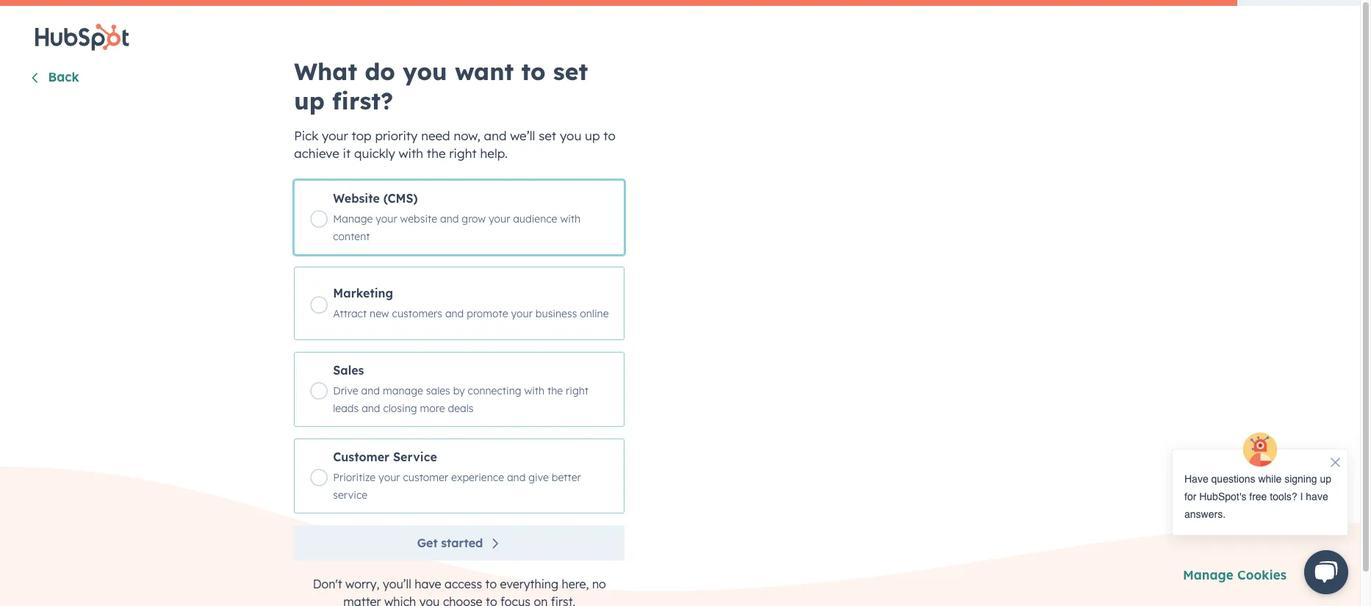 Task type: vqa. For each thing, say whether or not it's contained in the screenshot.
list box
no



Task type: locate. For each thing, give the bounding box(es) containing it.
2 vertical spatial with
[[524, 384, 545, 397]]

promote
[[467, 307, 508, 320]]

your down 'service' at the bottom of page
[[378, 471, 400, 484]]

want
[[455, 56, 514, 86]]

manage left the cookies
[[1183, 567, 1233, 583]]

(cms)
[[383, 191, 418, 205]]

and up help.
[[484, 128, 507, 143]]

0 vertical spatial you
[[403, 56, 447, 86]]

pick
[[294, 128, 318, 143]]

the down need
[[427, 145, 446, 161]]

None radio
[[294, 180, 625, 255], [294, 266, 625, 340], [294, 438, 625, 513], [294, 180, 625, 255], [294, 266, 625, 340], [294, 438, 625, 513]]

first.
[[551, 594, 576, 606]]

0 horizontal spatial manage
[[333, 212, 373, 225]]

with inside pick your top priority need now, and we'll set you up to achieve it quickly with the right help.
[[399, 145, 423, 161]]

prioritize
[[333, 471, 376, 484]]

set
[[553, 56, 588, 86], [539, 128, 556, 143]]

and right 'leads' on the bottom left
[[362, 402, 380, 415]]

content
[[333, 230, 370, 243]]

customer service prioritize your customer experience and give better service
[[333, 449, 581, 502]]

connecting
[[468, 384, 521, 397]]

back button
[[29, 69, 79, 87]]

the
[[427, 145, 446, 161], [547, 384, 563, 397]]

and left give
[[507, 471, 526, 484]]

your right promote
[[511, 307, 533, 320]]

with inside the sales drive and manage sales by connecting with the right leads and closing more deals
[[524, 384, 545, 397]]

0 horizontal spatial the
[[427, 145, 446, 161]]

drive
[[333, 384, 358, 397]]

1 horizontal spatial the
[[547, 384, 563, 397]]

to
[[521, 56, 546, 86], [603, 128, 616, 143], [485, 576, 497, 591], [486, 594, 497, 606]]

1 horizontal spatial with
[[524, 384, 545, 397]]

with right "connecting"
[[524, 384, 545, 397]]

website
[[400, 212, 437, 225]]

better
[[552, 471, 581, 484]]

focus
[[500, 594, 530, 606]]

everything
[[500, 576, 559, 591]]

sales
[[333, 363, 364, 377]]

0 vertical spatial up
[[294, 86, 325, 115]]

1 horizontal spatial up
[[585, 128, 600, 143]]

by
[[453, 384, 465, 397]]

with inside website (cms) manage your website and grow your audience with content
[[560, 212, 581, 225]]

0 vertical spatial manage
[[333, 212, 373, 225]]

0 vertical spatial with
[[399, 145, 423, 161]]

which
[[384, 594, 416, 606]]

do
[[365, 56, 395, 86]]

now,
[[454, 128, 480, 143]]

right
[[449, 145, 477, 161], [566, 384, 589, 397]]

your inside pick your top priority need now, and we'll set you up to achieve it quickly with the right help.
[[322, 128, 348, 143]]

get
[[417, 535, 438, 550]]

access
[[445, 576, 482, 591]]

and left grow
[[440, 212, 459, 225]]

grow
[[462, 212, 486, 225]]

1 vertical spatial you
[[560, 128, 581, 143]]

service
[[333, 488, 367, 502]]

manage up content
[[333, 212, 373, 225]]

0 horizontal spatial with
[[399, 145, 423, 161]]

you right we'll
[[560, 128, 581, 143]]

achieve
[[294, 145, 339, 161]]

website (cms) manage your website and grow your audience with content
[[333, 191, 581, 243]]

manage
[[333, 212, 373, 225], [1183, 567, 1233, 583]]

right inside the sales drive and manage sales by connecting with the right leads and closing more deals
[[566, 384, 589, 397]]

up right we'll
[[585, 128, 600, 143]]

0 vertical spatial the
[[427, 145, 446, 161]]

the right "connecting"
[[547, 384, 563, 397]]

0 horizontal spatial up
[[294, 86, 325, 115]]

your up it
[[322, 128, 348, 143]]

what do you want to set up first?
[[294, 56, 588, 115]]

and left promote
[[445, 307, 464, 320]]

and
[[484, 128, 507, 143], [440, 212, 459, 225], [445, 307, 464, 320], [361, 384, 380, 397], [362, 402, 380, 415], [507, 471, 526, 484]]

don't
[[313, 576, 342, 591]]

with right "audience"
[[560, 212, 581, 225]]

you right do
[[403, 56, 447, 86]]

closing
[[383, 402, 417, 415]]

customers
[[392, 307, 442, 320]]

your inside customer service prioritize your customer experience and give better service
[[378, 471, 400, 484]]

and inside website (cms) manage your website and grow your audience with content
[[440, 212, 459, 225]]

1 horizontal spatial manage
[[1183, 567, 1233, 583]]

up
[[294, 86, 325, 115], [585, 128, 600, 143]]

marketing attract new customers and promote your business online
[[333, 286, 609, 320]]

give
[[528, 471, 549, 484]]

0 horizontal spatial right
[[449, 145, 477, 161]]

started
[[441, 535, 483, 550]]

1 horizontal spatial right
[[566, 384, 589, 397]]

None radio
[[294, 352, 625, 427]]

get started
[[417, 535, 483, 550]]

1 vertical spatial the
[[547, 384, 563, 397]]

choose
[[443, 594, 482, 606]]

1 vertical spatial right
[[566, 384, 589, 397]]

you
[[403, 56, 447, 86], [560, 128, 581, 143], [419, 594, 440, 606]]

up up pick at the left top of page
[[294, 86, 325, 115]]

2 horizontal spatial with
[[560, 212, 581, 225]]

1 vertical spatial with
[[560, 212, 581, 225]]

the inside pick your top priority need now, and we'll set you up to achieve it quickly with the right help.
[[427, 145, 446, 161]]

experience
[[451, 471, 504, 484]]

2 vertical spatial you
[[419, 594, 440, 606]]

set inside pick your top priority need now, and we'll set you up to achieve it quickly with the right help.
[[539, 128, 556, 143]]

with down the priority
[[399, 145, 423, 161]]

1 vertical spatial set
[[539, 128, 556, 143]]

you down have
[[419, 594, 440, 606]]

step 10 of 10 progress bar
[[0, 0, 1238, 6]]

1 vertical spatial up
[[585, 128, 600, 143]]

you inside pick your top priority need now, and we'll set you up to achieve it quickly with the right help.
[[560, 128, 581, 143]]

to inside what do you want to set up first?
[[521, 56, 546, 86]]

your
[[322, 128, 348, 143], [376, 212, 397, 225], [489, 212, 510, 225], [511, 307, 533, 320], [378, 471, 400, 484]]

0 vertical spatial set
[[553, 56, 588, 86]]

hubspot image
[[35, 24, 129, 50]]

0 vertical spatial right
[[449, 145, 477, 161]]

with
[[399, 145, 423, 161], [560, 212, 581, 225], [524, 384, 545, 397]]



Task type: describe. For each thing, give the bounding box(es) containing it.
sales drive and manage sales by connecting with the right leads and closing more deals
[[333, 363, 589, 415]]

don't worry, you'll have access to everything here, no matter which you choose to focus on first.
[[313, 576, 606, 606]]

and inside marketing attract new customers and promote your business online
[[445, 307, 464, 320]]

customer
[[333, 449, 390, 464]]

worry,
[[345, 576, 380, 591]]

quickly
[[354, 145, 395, 161]]

here,
[[562, 576, 589, 591]]

set inside what do you want to set up first?
[[553, 56, 588, 86]]

to inside pick your top priority need now, and we'll set you up to achieve it quickly with the right help.
[[603, 128, 616, 143]]

audience
[[513, 212, 557, 225]]

cookies
[[1237, 567, 1287, 583]]

online
[[580, 307, 609, 320]]

the inside the sales drive and manage sales by connecting with the right leads and closing more deals
[[547, 384, 563, 397]]

manage inside website (cms) manage your website and grow your audience with content
[[333, 212, 373, 225]]

and right drive in the left of the page
[[361, 384, 380, 397]]

and inside customer service prioritize your customer experience and give better service
[[507, 471, 526, 484]]

no
[[592, 576, 606, 591]]

your down '(cms)'
[[376, 212, 397, 225]]

leads
[[333, 402, 359, 415]]

manage cookies link
[[1183, 567, 1287, 583]]

pick your top priority need now, and we'll set you up to achieve it quickly with the right help.
[[294, 128, 616, 161]]

you inside don't worry, you'll have access to everything here, no matter which you choose to focus on first.
[[419, 594, 440, 606]]

manage cookies
[[1183, 567, 1287, 583]]

business
[[536, 307, 577, 320]]

and inside pick your top priority need now, and we'll set you up to achieve it quickly with the right help.
[[484, 128, 507, 143]]

right inside pick your top priority need now, and we'll set you up to achieve it quickly with the right help.
[[449, 145, 477, 161]]

you inside what do you want to set up first?
[[403, 56, 447, 86]]

top
[[352, 128, 372, 143]]

what
[[294, 56, 357, 86]]

manage
[[383, 384, 423, 397]]

customer
[[403, 471, 448, 484]]

attract
[[333, 307, 367, 320]]

your inside marketing attract new customers and promote your business online
[[511, 307, 533, 320]]

more
[[420, 402, 445, 415]]

on
[[534, 594, 548, 606]]

deals
[[448, 402, 474, 415]]

up inside what do you want to set up first?
[[294, 86, 325, 115]]

matter
[[343, 594, 381, 606]]

website
[[333, 191, 380, 205]]

priority
[[375, 128, 418, 143]]

back
[[48, 69, 79, 84]]

help.
[[480, 145, 508, 161]]

none radio containing sales
[[294, 352, 625, 427]]

1 vertical spatial manage
[[1183, 567, 1233, 583]]

get started button
[[294, 525, 625, 560]]

need
[[421, 128, 450, 143]]

chat widget region
[[1157, 431, 1360, 606]]

up inside pick your top priority need now, and we'll set you up to achieve it quickly with the right help.
[[585, 128, 600, 143]]

first?
[[332, 86, 393, 115]]

new
[[370, 307, 389, 320]]

we'll
[[510, 128, 535, 143]]

marketing
[[333, 286, 393, 300]]

you'll
[[383, 576, 411, 591]]

have
[[415, 576, 441, 591]]

sales
[[426, 384, 450, 397]]

service
[[393, 449, 437, 464]]

it
[[343, 145, 351, 161]]

your right grow
[[489, 212, 510, 225]]



